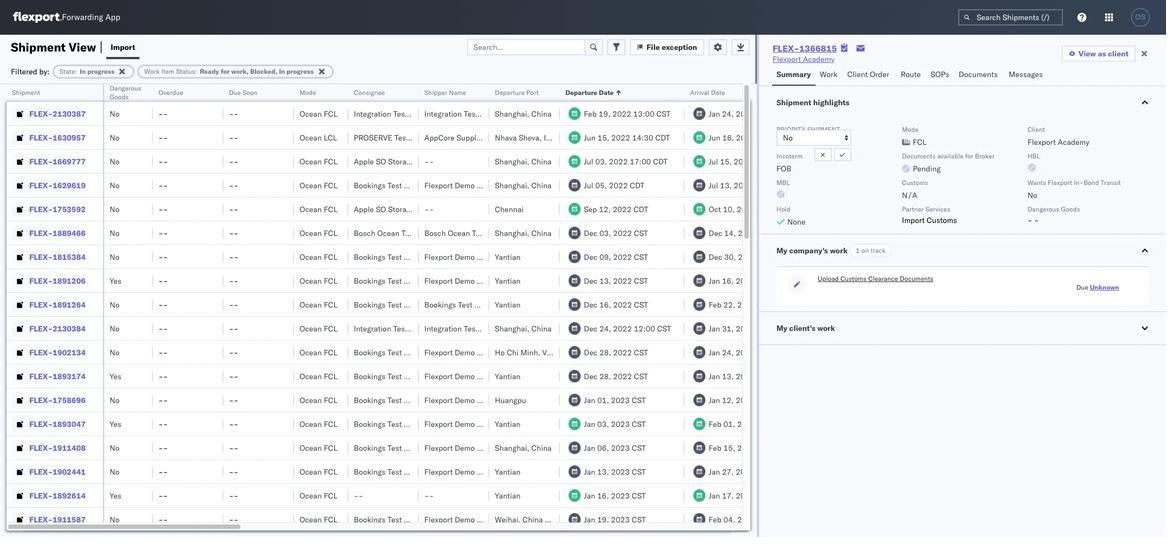 Task type: locate. For each thing, give the bounding box(es) containing it.
cdt down 22:30
[[758, 133, 772, 143]]

1 date from the left
[[599, 89, 614, 97]]

feb down departure date
[[584, 109, 597, 119]]

0 horizontal spatial academy
[[804, 54, 835, 64]]

0 vertical spatial documents
[[959, 70, 999, 79]]

2 date from the left
[[712, 89, 726, 97]]

1 flexport demo shipper co. from the top
[[425, 181, 516, 190]]

5 shanghai, from the top
[[495, 324, 530, 334]]

0 vertical spatial dec 28, 2022 cst
[[584, 348, 649, 358]]

ocean fcl for flex-1891264
[[300, 300, 338, 310]]

mode inside button
[[300, 89, 316, 97]]

1 horizontal spatial progress
[[287, 67, 314, 75]]

1 co. from the top
[[506, 181, 516, 190]]

highlights
[[814, 98, 850, 108]]

flex- down flex-2130387 button
[[29, 133, 53, 143]]

1 vertical spatial apple so storage (do not use)
[[354, 204, 471, 214]]

no for flex-1630957
[[110, 133, 120, 143]]

yes right 1892614
[[110, 491, 122, 501]]

fcl
[[324, 109, 338, 119], [914, 137, 927, 147], [324, 157, 338, 166], [324, 181, 338, 190], [324, 204, 338, 214], [324, 228, 338, 238], [324, 252, 338, 262], [324, 276, 338, 286], [324, 300, 338, 310], [324, 324, 338, 334], [324, 348, 338, 358], [324, 372, 338, 381], [324, 396, 338, 405], [324, 419, 338, 429], [324, 443, 338, 453], [324, 467, 338, 477], [324, 491, 338, 501], [324, 515, 338, 525]]

port
[[527, 89, 539, 97]]

yantian for jan 03, 2023 cst
[[495, 419, 521, 429]]

dangerous goods - -
[[1028, 205, 1081, 225]]

2 yes from the top
[[110, 372, 122, 381]]

2 vertical spatial 24,
[[723, 348, 734, 358]]

0 vertical spatial (do
[[417, 157, 432, 166]]

jan 01, 2023 cst
[[584, 396, 646, 405]]

jan 27, 2023 cst
[[709, 467, 771, 477]]

2022 up dec 24, 2022 12:00 cst
[[614, 300, 632, 310]]

dec for jan 13, 2023 cst
[[584, 372, 598, 381]]

0 vertical spatial so
[[376, 157, 386, 166]]

ocean fcl
[[300, 109, 338, 119], [300, 157, 338, 166], [300, 181, 338, 190], [300, 204, 338, 214], [300, 228, 338, 238], [300, 252, 338, 262], [300, 276, 338, 286], [300, 300, 338, 310], [300, 324, 338, 334], [300, 348, 338, 358], [300, 372, 338, 381], [300, 396, 338, 405], [300, 419, 338, 429], [300, 443, 338, 453], [300, 467, 338, 477], [300, 491, 338, 501], [300, 515, 338, 525]]

5 ocean fcl from the top
[[300, 228, 338, 238]]

flex- down flex-1669777 button
[[29, 181, 53, 190]]

15, for jun
[[598, 133, 610, 143]]

import button
[[106, 35, 140, 59]]

0 horizontal spatial in
[[80, 67, 86, 75]]

1 on track
[[856, 247, 886, 255]]

flex- inside button
[[29, 276, 53, 286]]

0 vertical spatial jan 13, 2023 cst
[[709, 372, 771, 381]]

1 vertical spatial work
[[818, 324, 836, 333]]

hbl
[[1028, 152, 1041, 160]]

my left client's
[[777, 324, 788, 333]]

bookings test consignee for flex-1758696
[[354, 396, 441, 405]]

8 co. from the top
[[506, 467, 516, 477]]

0 vertical spatial storage
[[388, 157, 415, 166]]

1 vertical spatial (do
[[417, 204, 432, 214]]

customs inside partner services import customs
[[927, 216, 958, 225]]

1 vertical spatial storage
[[388, 204, 415, 214]]

9 co. from the top
[[506, 515, 516, 525]]

co. for dec 13, 2022 cst
[[506, 276, 516, 286]]

flexport demo shipper co. for jan 06, 2023 cst
[[425, 443, 516, 453]]

6 resize handle column header from the left
[[406, 84, 419, 538]]

1 vertical spatial dec 28, 2022 cst
[[584, 372, 649, 381]]

1 horizontal spatial 12,
[[723, 396, 734, 405]]

use) down appcore supply ltd
[[452, 157, 471, 166]]

flexport demo shipper co. for jul 05, 2022 cdt
[[425, 181, 516, 190]]

no for flex-1815384
[[110, 252, 120, 262]]

dec 28, 2022 cst down dec 24, 2022 12:00 cst
[[584, 348, 649, 358]]

flex-1911408
[[29, 443, 86, 453]]

8 flexport demo shipper co. from the top
[[425, 467, 516, 477]]

13, up 10,
[[721, 181, 732, 190]]

4 demo from the top
[[455, 348, 475, 358]]

17 ocean fcl from the top
[[300, 515, 338, 525]]

dec for feb 22, 2023 cst
[[584, 300, 598, 310]]

exception
[[662, 42, 698, 52]]

1902441
[[53, 467, 86, 477]]

7 yantian from the top
[[495, 491, 521, 501]]

5 co. from the top
[[506, 396, 516, 405]]

no right 1758696
[[110, 396, 120, 405]]

wants flexport in-bond transit no
[[1028, 179, 1122, 200]]

19, down departure date "button"
[[599, 109, 611, 119]]

6 yantian from the top
[[495, 467, 521, 477]]

0 horizontal spatial dangerous
[[110, 84, 142, 92]]

flexport for feb 15, 2023 cst
[[425, 443, 453, 453]]

(do for shanghai, china
[[417, 157, 432, 166]]

dec for jan 16, 2023 cst
[[584, 276, 598, 286]]

ocean for flex-1893047
[[300, 419, 322, 429]]

0 vertical spatial my
[[777, 246, 788, 256]]

0 vertical spatial 24,
[[723, 109, 734, 119]]

no right 1891264
[[110, 300, 120, 310]]

for left 'work,'
[[221, 67, 230, 75]]

flex-1889466 button
[[12, 226, 88, 241]]

shanghai, for jan 06, 2023 cst
[[495, 443, 530, 453]]

1 vertical spatial 01,
[[724, 419, 736, 429]]

12 ocean fcl from the top
[[300, 396, 338, 405]]

fcl for flex-1891264
[[324, 300, 338, 310]]

shipment for shipment highlights
[[777, 98, 812, 108]]

2 vertical spatial shipment
[[777, 98, 812, 108]]

1 vertical spatial so
[[376, 204, 386, 214]]

client inside client flexport academy incoterm fob
[[1028, 125, 1046, 134]]

documents up pending
[[903, 152, 936, 160]]

2 vertical spatial 15,
[[724, 443, 736, 453]]

due left 'soon'
[[229, 89, 241, 97]]

no right 1889466
[[110, 228, 120, 238]]

7 co. from the top
[[506, 443, 516, 453]]

flex- for 2130384
[[29, 324, 53, 334]]

shanghai, down nhava
[[495, 157, 530, 166]]

departure inside departure date "button"
[[566, 89, 598, 97]]

work inside my client's work button
[[818, 324, 836, 333]]

cdt for jul 15, 2023 cdt
[[755, 157, 770, 166]]

0 vertical spatial shipment
[[11, 39, 66, 55]]

1 vertical spatial apple
[[354, 204, 374, 214]]

fcl for flex-1911587
[[324, 515, 338, 525]]

2 storage from the top
[[388, 204, 415, 214]]

1 vertical spatial 15,
[[721, 157, 732, 166]]

flex- for 1891264
[[29, 300, 53, 310]]

feb for feb 19, 2022 13:00 cst
[[584, 109, 597, 119]]

24, for jan 24, 2023 cst
[[723, 348, 734, 358]]

6 flexport demo shipper co. from the top
[[425, 419, 516, 429]]

2 (do from the top
[[417, 204, 432, 214]]

work
[[144, 67, 160, 75], [820, 70, 838, 79]]

departure for departure date
[[566, 89, 598, 97]]

1 vertical spatial my
[[777, 324, 788, 333]]

jun for jun 16, 2022 cdt
[[709, 133, 721, 143]]

9 demo from the top
[[455, 467, 475, 477]]

jan 16, 2023 cst up 'jan 19, 2023 cst'
[[584, 491, 646, 501]]

03, up 09,
[[600, 228, 612, 238]]

my inside button
[[777, 324, 788, 333]]

1 vertical spatial 03,
[[600, 228, 612, 238]]

yes right the 1893047 on the left bottom
[[110, 419, 122, 429]]

(mainland)
[[545, 515, 587, 525]]

use) for shanghai, china
[[452, 157, 471, 166]]

date right arrival
[[712, 89, 726, 97]]

0 vertical spatial 12,
[[599, 204, 611, 214]]

1 vertical spatial for
[[966, 152, 974, 160]]

1 horizontal spatial mode
[[903, 125, 919, 134]]

12:00
[[634, 324, 656, 334]]

15 ocean fcl from the top
[[300, 467, 338, 477]]

flex-1758696
[[29, 396, 86, 405]]

feb 15, 2023 cst
[[709, 443, 773, 453]]

flexport inside client flexport academy incoterm fob
[[1028, 137, 1057, 147]]

28, up jan 01, 2023 cst
[[600, 372, 612, 381]]

0 vertical spatial not
[[434, 157, 450, 166]]

0 vertical spatial 03,
[[596, 157, 607, 166]]

0 horizontal spatial bosch ocean test
[[354, 228, 416, 238]]

bookings for flex-1629619
[[354, 181, 386, 190]]

8 ocean fcl from the top
[[300, 300, 338, 310]]

1 vertical spatial academy
[[1059, 137, 1090, 147]]

consignee for feb 04, 2023 cst
[[404, 515, 441, 525]]

dangerous inside button
[[110, 84, 142, 92]]

ocean fcl for flex-1893174
[[300, 372, 338, 381]]

1 use) from the top
[[452, 157, 471, 166]]

1 horizontal spatial date
[[712, 89, 726, 97]]

1 horizontal spatial departure
[[566, 89, 598, 97]]

1 vertical spatial due
[[1077, 283, 1089, 292]]

shipment down filtered
[[12, 89, 40, 97]]

flexport for jan 27, 2023 cst
[[425, 467, 453, 477]]

13 ocean fcl from the top
[[300, 419, 338, 429]]

6 co. from the top
[[506, 419, 516, 429]]

resize handle column header
[[90, 84, 103, 538], [140, 84, 153, 538], [211, 84, 224, 538], [281, 84, 294, 538], [336, 84, 349, 538], [406, 84, 419, 538], [477, 84, 490, 538], [547, 84, 560, 538], [672, 84, 685, 538]]

1 vertical spatial not
[[434, 204, 450, 214]]

dec for dec 30, 2022 cst
[[584, 252, 598, 262]]

customs right upload on the bottom of page
[[841, 275, 867, 283]]

mode up pending
[[903, 125, 919, 134]]

14 ocean fcl from the top
[[300, 443, 338, 453]]

wants
[[1028, 179, 1047, 187]]

0 vertical spatial use)
[[452, 157, 471, 166]]

documents right clearance
[[901, 275, 934, 283]]

flex- up flex-1893047 button
[[29, 396, 53, 405]]

use) left chennai
[[452, 204, 471, 214]]

cdt down 17:00 at the top of the page
[[630, 181, 645, 190]]

1 vertical spatial goods
[[1062, 205, 1081, 213]]

dangerous for dangerous goods
[[110, 84, 142, 92]]

view up the state : in progress
[[69, 39, 96, 55]]

my left company's
[[777, 246, 788, 256]]

2 co. from the top
[[506, 252, 516, 262]]

feb up jan 27, 2023 cst
[[709, 443, 722, 453]]

state
[[60, 67, 75, 75]]

0 horizontal spatial client
[[848, 70, 869, 79]]

flex- down 'flex-1891264' button
[[29, 324, 53, 334]]

2 flexport demo shipper co. from the top
[[425, 252, 516, 262]]

5 shanghai, china from the top
[[495, 324, 552, 334]]

ready
[[200, 67, 219, 75]]

19, for feb
[[599, 109, 611, 119]]

2 so from the top
[[376, 204, 386, 214]]

test for feb 15, 2023 cst
[[388, 443, 402, 453]]

2 ocean fcl from the top
[[300, 157, 338, 166]]

my company's work
[[777, 246, 848, 256]]

1 28, from the top
[[600, 348, 612, 358]]

shipment
[[11, 39, 66, 55], [12, 89, 40, 97], [777, 98, 812, 108]]

documents inside button
[[959, 70, 999, 79]]

0 vertical spatial due
[[229, 89, 241, 97]]

flexport for dec 30, 2022 cst
[[425, 252, 453, 262]]

use) for chennai
[[452, 204, 471, 214]]

dec left 30,
[[709, 252, 723, 262]]

1 horizontal spatial dangerous
[[1028, 205, 1060, 213]]

2130387
[[53, 109, 86, 119]]

0 horizontal spatial departure
[[495, 89, 525, 97]]

1 apple so storage (do not use) from the top
[[354, 157, 471, 166]]

dec for jan 31, 2023 19:30 cst
[[584, 324, 598, 334]]

ltd
[[483, 133, 494, 143]]

customs up "n/a"
[[903, 179, 929, 187]]

2 in from the left
[[279, 67, 285, 75]]

feb
[[584, 109, 597, 119], [709, 300, 722, 310], [709, 419, 722, 429], [709, 443, 722, 453], [709, 515, 722, 525]]

no down wants
[[1028, 191, 1038, 200]]

1 horizontal spatial jun
[[709, 133, 721, 143]]

1 vertical spatial 24,
[[600, 324, 612, 334]]

16 ocean fcl from the top
[[300, 491, 338, 501]]

feb down jan 12, 2023 cst
[[709, 419, 722, 429]]

documents
[[959, 70, 999, 79], [903, 152, 936, 160], [901, 275, 934, 283]]

1 horizontal spatial import
[[903, 216, 925, 225]]

5 demo from the top
[[455, 372, 475, 381]]

view inside button
[[1079, 49, 1097, 59]]

04,
[[724, 515, 736, 525]]

flexport demo shipper co. for jan 03, 2023 cst
[[425, 419, 516, 429]]

dec down sep
[[584, 228, 598, 238]]

4 co. from the top
[[506, 372, 516, 381]]

1 vertical spatial shipment
[[12, 89, 40, 97]]

0 horizontal spatial mode
[[300, 89, 316, 97]]

1 vertical spatial use)
[[452, 204, 471, 214]]

ocean for flex-2130387
[[300, 109, 322, 119]]

0 vertical spatial 01,
[[598, 396, 609, 405]]

test for feb 01, 2023 02:49 cst
[[388, 419, 402, 429]]

24, down 31,
[[723, 348, 734, 358]]

1 yes from the top
[[110, 276, 122, 286]]

4 shanghai, china from the top
[[495, 228, 552, 238]]

1 horizontal spatial client
[[1028, 125, 1046, 134]]

dec right vietnam
[[584, 348, 598, 358]]

client for order
[[848, 70, 869, 79]]

0 vertical spatial goods
[[110, 93, 129, 101]]

yantian for jan 13, 2023 cst
[[495, 467, 521, 477]]

shanghai, for dec 24, 2022 12:00 cst
[[495, 324, 530, 334]]

no down dangerous goods
[[110, 109, 120, 119]]

client up hbl
[[1028, 125, 1046, 134]]

academy up in-
[[1059, 137, 1090, 147]]

flex- inside 'button'
[[29, 491, 53, 501]]

1 shanghai, from the top
[[495, 109, 530, 119]]

1 vertical spatial dangerous
[[1028, 205, 1060, 213]]

departure left port
[[495, 89, 525, 97]]

feb 19, 2022 13:00 cst
[[584, 109, 671, 119]]

test for dec 30, 2022 cst
[[388, 252, 402, 262]]

flex- down the flex-1891206 button
[[29, 300, 53, 310]]

15, up jul 13, 2022 cdt
[[721, 157, 732, 166]]

1 horizontal spatial work
[[820, 70, 838, 79]]

ocean for flex-1669777
[[300, 157, 322, 166]]

9 bookings test consignee from the top
[[354, 443, 441, 453]]

fcl for flex-1893174
[[324, 372, 338, 381]]

1 horizontal spatial due
[[1077, 283, 1089, 292]]

not for chennai
[[434, 204, 450, 214]]

9 ocean fcl from the top
[[300, 324, 338, 334]]

2 shanghai, china from the top
[[495, 157, 552, 166]]

flex-2130384 button
[[12, 321, 88, 336]]

2 vertical spatial documents
[[901, 275, 934, 283]]

0 vertical spatial dangerous
[[110, 84, 142, 92]]

fob
[[777, 164, 792, 174]]

dangerous inside the dangerous goods - -
[[1028, 205, 1060, 213]]

cdt left hold
[[758, 204, 773, 214]]

test for jan 16, 2023 cst
[[388, 276, 402, 286]]

3 flexport demo shipper co. from the top
[[425, 276, 516, 286]]

01, down jan 12, 2023 cst
[[724, 419, 736, 429]]

2 departure from the left
[[566, 89, 598, 97]]

consignee for jul 13, 2022 cdt
[[404, 181, 441, 190]]

1 horizontal spatial in
[[279, 67, 285, 75]]

19:30
[[757, 324, 778, 334]]

flexport demo shipper co. for dec 13, 2022 cst
[[425, 276, 516, 286]]

demo for jan 13, 2023 cst
[[455, 372, 475, 381]]

no right "1815384"
[[110, 252, 120, 262]]

1 horizontal spatial academy
[[1059, 137, 1090, 147]]

bookings test consignee for flex-1893174
[[354, 372, 441, 381]]

5 resize handle column header from the left
[[336, 84, 349, 538]]

no right 1902134
[[110, 348, 120, 358]]

2 not from the top
[[434, 204, 450, 214]]

0 vertical spatial 15,
[[598, 133, 610, 143]]

5 yantian from the top
[[495, 419, 521, 429]]

9 resize handle column header from the left
[[672, 84, 685, 538]]

1 horizontal spatial goods
[[1062, 205, 1081, 213]]

5 flexport demo shipper co. from the top
[[425, 396, 516, 405]]

jul 03, 2022 17:00 cdt
[[584, 157, 668, 166]]

2 demo from the top
[[455, 252, 475, 262]]

0 horizontal spatial 12,
[[599, 204, 611, 214]]

0 horizontal spatial jun
[[584, 133, 596, 143]]

ocean for flex-1815384
[[300, 252, 322, 262]]

flex- down shipment button
[[29, 109, 53, 119]]

1
[[856, 247, 861, 255]]

dangerous goods button
[[104, 82, 149, 102]]

use)
[[452, 157, 471, 166], [452, 204, 471, 214]]

date inside button
[[712, 89, 726, 97]]

consignee for jan 12, 2023 cst
[[404, 396, 441, 405]]

no right 1669777
[[110, 157, 120, 166]]

date for departure date
[[599, 89, 614, 97]]

yantian for dec 13, 2022 cst
[[495, 276, 521, 286]]

jul for jul 03, 2022 17:00 cdt
[[584, 157, 594, 166]]

0 horizontal spatial jan 13, 2023 cst
[[584, 467, 646, 477]]

my client's work button
[[760, 312, 1167, 345]]

6 bookings test consignee from the top
[[354, 372, 441, 381]]

0 vertical spatial import
[[111, 42, 135, 52]]

shanghai, china up the (vietnam)
[[495, 324, 552, 334]]

1 horizontal spatial view
[[1079, 49, 1097, 59]]

2022 down dec 09, 2022 cst
[[614, 276, 632, 286]]

3 demo from the top
[[455, 276, 475, 286]]

flex- up the flex-1911587 button
[[29, 491, 53, 501]]

Search... text field
[[467, 39, 586, 55]]

goods inside dangerous goods
[[110, 93, 129, 101]]

15, up jul 03, 2022 17:00 cdt
[[598, 133, 610, 143]]

16, down dec 13, 2022 cst
[[600, 300, 612, 310]]

view as client button
[[1063, 46, 1137, 62]]

2022 for jan 24, 2023 22:30 cst
[[613, 109, 632, 119]]

shipper inside button
[[425, 89, 448, 97]]

01, for jan
[[598, 396, 609, 405]]

yes right 1891206
[[110, 276, 122, 286]]

route button
[[897, 65, 927, 86]]

1 bookings test consignee from the top
[[354, 181, 441, 190]]

departure inside departure port button
[[495, 89, 525, 97]]

2022 right 05,
[[609, 181, 628, 190]]

1 shanghai, china from the top
[[495, 109, 552, 119]]

yes
[[110, 276, 122, 286], [110, 372, 122, 381], [110, 419, 122, 429], [110, 491, 122, 501]]

no right 1629619
[[110, 181, 120, 190]]

in right blocked,
[[279, 67, 285, 75]]

flex-2130387
[[29, 109, 86, 119]]

1 vertical spatial mode
[[903, 125, 919, 134]]

3 yantian from the top
[[495, 300, 521, 310]]

1 horizontal spatial jan 13, 2023 cst
[[709, 372, 771, 381]]

24, down arrival date button at the right
[[723, 109, 734, 119]]

1 vertical spatial documents
[[903, 152, 936, 160]]

date inside "button"
[[599, 89, 614, 97]]

1 horizontal spatial 01,
[[724, 419, 736, 429]]

28, down dec 24, 2022 12:00 cst
[[600, 348, 612, 358]]

flex-1911408 button
[[12, 441, 88, 456]]

10 ocean fcl from the top
[[300, 348, 338, 358]]

shanghai, for dec 03, 2022 cst
[[495, 228, 530, 238]]

flex- for 1902441
[[29, 467, 53, 477]]

flexport demo shipper (vietnam)
[[425, 348, 544, 358]]

fcl for flex-1889466
[[324, 228, 338, 238]]

1 vertical spatial 12,
[[723, 396, 734, 405]]

4 shanghai, from the top
[[495, 228, 530, 238]]

0 horizontal spatial :
[[75, 67, 77, 75]]

dec up dec 16, 2022 cst
[[584, 276, 598, 286]]

work left the item
[[144, 67, 160, 75]]

1 dec 28, 2022 cst from the top
[[584, 348, 649, 358]]

ocean fcl for flex-1902134
[[300, 348, 338, 358]]

shipment highlights
[[777, 98, 850, 108]]

fcl for flex-1891206
[[324, 276, 338, 286]]

work inside button
[[820, 70, 838, 79]]

1893047
[[53, 419, 86, 429]]

flex- for 1630957
[[29, 133, 53, 143]]

shanghai, china down nhava sheva, india
[[495, 157, 552, 166]]

4 flexport demo shipper co. from the top
[[425, 372, 516, 381]]

my
[[777, 246, 788, 256], [777, 324, 788, 333]]

bookings for flex-1758696
[[354, 396, 386, 405]]

flex-1902441 button
[[12, 465, 88, 480]]

client inside button
[[848, 70, 869, 79]]

departure
[[495, 89, 525, 97], [566, 89, 598, 97]]

not
[[434, 157, 450, 166], [434, 204, 450, 214]]

ocean fcl for flex-1911408
[[300, 443, 338, 453]]

6 demo from the top
[[455, 396, 475, 405]]

partner services import customs
[[903, 205, 958, 225]]

no for flex-1911408
[[110, 443, 120, 453]]

0 horizontal spatial for
[[221, 67, 230, 75]]

03, for jan
[[598, 419, 609, 429]]

0 vertical spatial customs
[[903, 179, 929, 187]]

15, up 27,
[[724, 443, 736, 453]]

work
[[831, 246, 848, 256], [818, 324, 836, 333]]

1 vertical spatial import
[[903, 216, 925, 225]]

24, down dec 16, 2022 cst
[[600, 324, 612, 334]]

2 my from the top
[[777, 324, 788, 333]]

shanghai, china up chennai
[[495, 181, 552, 190]]

messages
[[1009, 70, 1044, 79]]

(vietnam)
[[506, 348, 544, 358]]

dec 09, 2022 cst
[[584, 252, 649, 262]]

0 horizontal spatial bosch
[[354, 228, 376, 238]]

1 jun from the left
[[584, 133, 596, 143]]

client order button
[[844, 65, 897, 86]]

13, down jan 24, 2023 cst
[[723, 372, 734, 381]]

1 vertical spatial customs
[[927, 216, 958, 225]]

1 : from the left
[[75, 67, 77, 75]]

19, for jan
[[598, 515, 609, 525]]

1 yantian from the top
[[495, 252, 521, 262]]

my client's work
[[777, 324, 836, 333]]

flex-1891206
[[29, 276, 86, 286]]

dec for jan 24, 2023 cst
[[584, 348, 598, 358]]

0 vertical spatial jan 16, 2023 cst
[[709, 276, 771, 286]]

8 bookings test consignee from the top
[[354, 419, 441, 429]]

n/a
[[903, 191, 918, 200]]

0 horizontal spatial date
[[599, 89, 614, 97]]

24,
[[723, 109, 734, 119], [600, 324, 612, 334], [723, 348, 734, 358]]

jan 13, 2023 cst down jan 06, 2023 cst on the bottom right
[[584, 467, 646, 477]]

flex- up flexport academy
[[773, 43, 800, 54]]

flexport demo shipper co. for jan 13, 2023 cst
[[425, 467, 516, 477]]

1 demo from the top
[[455, 181, 475, 190]]

2 bookings test consignee from the top
[[354, 252, 441, 262]]

: left ready
[[195, 67, 197, 75]]

ocean for flex-1753592
[[300, 204, 322, 214]]

flex- up 'flex-1902441' button
[[29, 443, 53, 453]]

due
[[229, 89, 241, 97], [1077, 283, 1089, 292]]

demo for jan 24, 2023 cst
[[455, 348, 475, 358]]

8 resize handle column header from the left
[[547, 84, 560, 538]]

date
[[599, 89, 614, 97], [712, 89, 726, 97]]

1 vertical spatial 28,
[[600, 372, 612, 381]]

dangerous down import button at the left top of the page
[[110, 84, 142, 92]]

2023
[[736, 109, 755, 119], [734, 157, 753, 166], [736, 276, 755, 286], [738, 300, 757, 310], [736, 324, 755, 334], [736, 348, 755, 358], [736, 372, 755, 381], [611, 396, 630, 405], [736, 396, 755, 405], [611, 419, 630, 429], [738, 419, 757, 429], [611, 443, 630, 453], [738, 443, 757, 453], [611, 467, 630, 477], [736, 467, 755, 477], [611, 491, 630, 501], [736, 491, 755, 501], [611, 515, 630, 525], [738, 515, 757, 525]]

1 horizontal spatial :
[[195, 67, 197, 75]]

2 apple from the top
[[354, 204, 374, 214]]

6 shanghai, from the top
[[495, 443, 530, 453]]

forwarding app
[[62, 12, 120, 23]]

apple for chennai
[[354, 204, 374, 214]]

shanghai, china down chennai
[[495, 228, 552, 238]]

work for work item status : ready for work, blocked, in progress
[[144, 67, 160, 75]]

no inside wants flexport in-bond transit no
[[1028, 191, 1038, 200]]

1 storage from the top
[[388, 157, 415, 166]]

flex- down flex-1902134 button
[[29, 372, 53, 381]]

upload customs clearance documents button
[[818, 275, 934, 283]]

0 vertical spatial client
[[848, 70, 869, 79]]

shipment
[[808, 125, 841, 134]]

flex- up "flex-1892614" 'button'
[[29, 467, 53, 477]]

jul up jul 05, 2022 cdt on the top of the page
[[584, 157, 594, 166]]

2022 up jan 01, 2023 cst
[[614, 372, 632, 381]]

shanghai, china down "huangpu"
[[495, 443, 552, 453]]

0 vertical spatial 19,
[[599, 109, 611, 119]]

flex- for 1902134
[[29, 348, 53, 358]]

test for jun 16, 2022 cdt
[[395, 133, 409, 143]]

none
[[788, 217, 806, 227]]

6 ocean fcl from the top
[[300, 252, 338, 262]]

10 bookings test consignee from the top
[[354, 467, 441, 477]]

flex-1753592 button
[[12, 202, 88, 217]]

4 yantian from the top
[[495, 372, 521, 381]]

0 vertical spatial 28,
[[600, 348, 612, 358]]

2 dec 28, 2022 cst from the top
[[584, 372, 649, 381]]

ocean for flex-1630957
[[300, 133, 322, 143]]

in right state
[[80, 67, 86, 75]]

7 resize handle column header from the left
[[477, 84, 490, 538]]

jun right india
[[584, 133, 596, 143]]

2022 left 17:00 at the top of the page
[[609, 157, 628, 166]]

1 not from the top
[[434, 157, 450, 166]]

16, up 'jan 19, 2023 cst'
[[598, 491, 609, 501]]

11 ocean fcl from the top
[[300, 372, 338, 381]]

academy inside client flexport academy incoterm fob
[[1059, 137, 1090, 147]]

03, up 05,
[[596, 157, 607, 166]]

1 horizontal spatial bosch
[[425, 228, 446, 238]]

shipper for feb 04, 2023 cst
[[477, 515, 504, 525]]

item
[[161, 67, 174, 75]]

flex-1669777 button
[[12, 154, 88, 169]]

so
[[376, 157, 386, 166], [376, 204, 386, 214]]

0 horizontal spatial view
[[69, 39, 96, 55]]

1 vertical spatial jan 13, 2023 cst
[[584, 467, 646, 477]]

7 flexport demo shipper co. from the top
[[425, 443, 516, 453]]

3 bookings test consignee from the top
[[354, 276, 441, 286]]

flexport demo shipper co.
[[425, 181, 516, 190], [425, 252, 516, 262], [425, 276, 516, 286], [425, 372, 516, 381], [425, 396, 516, 405], [425, 419, 516, 429], [425, 443, 516, 453], [425, 467, 516, 477], [425, 515, 516, 525]]

no right 1911408
[[110, 443, 120, 453]]

goods inside the dangerous goods - -
[[1062, 205, 1081, 213]]

2022 down sep 12, 2022 cdt
[[614, 228, 632, 238]]

import inside button
[[111, 42, 135, 52]]

02:49
[[759, 419, 780, 429]]

3 co. from the top
[[506, 276, 516, 286]]

7 demo from the top
[[455, 419, 475, 429]]

flex- up flex-1629619 button at the left
[[29, 157, 53, 166]]

0 vertical spatial apple
[[354, 157, 374, 166]]

16, up 22,
[[723, 276, 734, 286]]

1 vertical spatial jan 16, 2023 cst
[[584, 491, 646, 501]]

jul left 05,
[[584, 181, 594, 190]]

account
[[411, 133, 440, 143]]

customs down "services"
[[927, 216, 958, 225]]

2 28, from the top
[[600, 372, 612, 381]]

1 resize handle column header from the left
[[90, 84, 103, 538]]

test for feb 04, 2023 cst
[[388, 515, 402, 525]]

2 shanghai, from the top
[[495, 157, 530, 166]]

1 my from the top
[[777, 246, 788, 256]]

client left order
[[848, 70, 869, 79]]

jan 13, 2023 cst down jan 24, 2023 cst
[[709, 372, 771, 381]]

7 ocean fcl from the top
[[300, 276, 338, 286]]

2 use) from the top
[[452, 204, 471, 214]]

0 vertical spatial apple so storage (do not use)
[[354, 157, 471, 166]]

6 shanghai, china from the top
[[495, 443, 552, 453]]

1 in from the left
[[80, 67, 86, 75]]

0 horizontal spatial 01,
[[598, 396, 609, 405]]

2 vertical spatial 03,
[[598, 419, 609, 429]]

jul up oct
[[709, 181, 719, 190]]

5 bookings test consignee from the top
[[354, 348, 441, 358]]

0 vertical spatial mode
[[300, 89, 316, 97]]

8 demo from the top
[[455, 443, 475, 453]]

0 horizontal spatial goods
[[110, 93, 129, 101]]

no right 2130384
[[110, 324, 120, 334]]

mode
[[300, 89, 316, 97], [903, 125, 919, 134]]

co. for dec 28, 2022 cst
[[506, 372, 516, 381]]

academy
[[804, 54, 835, 64], [1059, 137, 1090, 147]]

china
[[532, 109, 552, 119], [532, 157, 552, 166], [532, 181, 552, 190], [532, 228, 552, 238], [503, 300, 524, 310], [532, 324, 552, 334], [532, 443, 552, 453], [523, 515, 543, 525]]



Task type: describe. For each thing, give the bounding box(es) containing it.
shipment button
[[7, 86, 92, 97]]

work for my company's work
[[831, 246, 848, 256]]

2022 right 14,
[[739, 228, 757, 238]]

feb for feb 15, 2023 cst
[[709, 443, 722, 453]]

work for my client's work
[[818, 324, 836, 333]]

ocean fcl for flex-1892614
[[300, 491, 338, 501]]

fcl for flex-1758696
[[324, 396, 338, 405]]

ocean fcl for flex-1758696
[[300, 396, 338, 405]]

shanghai, for jul 03, 2022 17:00 cdt
[[495, 157, 530, 166]]

flexport. image
[[13, 12, 62, 23]]

1892614
[[53, 491, 86, 501]]

flex-1902134
[[29, 348, 86, 358]]

dec 24, 2022 12:00 cst
[[584, 324, 672, 334]]

jun 15, 2022 14:30 cdt
[[584, 133, 670, 143]]

flex-1892614
[[29, 491, 86, 501]]

flex-1815384 button
[[12, 250, 88, 265]]

shipper for dec 30, 2022 cst
[[477, 252, 504, 262]]

feb 04, 2023 cst
[[709, 515, 773, 525]]

departure date
[[566, 89, 614, 97]]

13, down 06,
[[598, 467, 609, 477]]

no for flex-1669777
[[110, 157, 120, 166]]

resize handle column header for departure date
[[672, 84, 685, 538]]

filtered
[[11, 67, 37, 76]]

cdt for jul 05, 2022 cdt
[[630, 181, 645, 190]]

2022 for dec 30, 2022 cst
[[614, 252, 632, 262]]

flex-1893047
[[29, 419, 86, 429]]

goods for dangerous goods - -
[[1062, 205, 1081, 213]]

fcl for flex-1629619
[[324, 181, 338, 190]]

nhava sheva, india
[[495, 133, 561, 143]]

bookings test consignee for flex-1902441
[[354, 467, 441, 477]]

customs inside upload customs clearance documents due unknown
[[841, 275, 867, 283]]

jan 31, 2023 19:30 cst
[[709, 324, 794, 334]]

consignee for jan 27, 2023 cst
[[404, 467, 441, 477]]

jan 24, 2023 cst
[[709, 348, 771, 358]]

flex-1669777
[[29, 157, 86, 166]]

16, up jul 15, 2023 cdt
[[723, 133, 735, 143]]

due inside upload customs clearance documents due unknown
[[1077, 283, 1089, 292]]

overdue
[[159, 89, 183, 97]]

client for flexport
[[1028, 125, 1046, 134]]

incoterm
[[777, 152, 803, 160]]

flex- for 1889466
[[29, 228, 53, 238]]

co. for jan 06, 2023 cst
[[506, 443, 516, 453]]

hold
[[777, 205, 791, 213]]

flex-1889466
[[29, 228, 86, 238]]

2022 right 10,
[[737, 204, 756, 214]]

2 bosch from the left
[[425, 228, 446, 238]]

jan 24, 2023 22:30 cst
[[709, 109, 794, 119]]

partner
[[903, 205, 924, 213]]

09,
[[600, 252, 612, 262]]

2022 for jan 24, 2023 cst
[[614, 348, 632, 358]]

soon
[[243, 89, 258, 97]]

03, for dec
[[600, 228, 612, 238]]

fcl for flex-1911408
[[324, 443, 338, 453]]

ocean fcl for flex-1911587
[[300, 515, 338, 525]]

2022 for jul 15, 2023 cdt
[[609, 157, 628, 166]]

dangerous for dangerous goods - -
[[1028, 205, 1060, 213]]

in-
[[1075, 179, 1084, 187]]

test for jan 27, 2023 cst
[[388, 467, 402, 477]]

fcl for flex-1892614
[[324, 491, 338, 501]]

2130384
[[53, 324, 86, 334]]

as
[[1099, 49, 1107, 59]]

jan 17, 2023 cst
[[709, 491, 771, 501]]

flexport inside wants flexport in-bond transit no
[[1049, 179, 1073, 187]]

feb 01, 2023 02:49 cst
[[709, 419, 796, 429]]

flex-1891264 button
[[12, 297, 88, 313]]

os button
[[1129, 5, 1154, 30]]

bookings for flex-1902134
[[354, 348, 386, 358]]

chi
[[507, 348, 519, 358]]

flex- for 1911408
[[29, 443, 53, 453]]

1 progress from the left
[[87, 67, 114, 75]]

ocean for flex-2130384
[[300, 324, 322, 334]]

flexport demo shipper co. for dec 28, 2022 cst
[[425, 372, 516, 381]]

supply
[[457, 133, 481, 143]]

consignee for dec 30, 2022 cst
[[404, 252, 441, 262]]

fcl for flex-1815384
[[324, 252, 338, 262]]

documents available for broker
[[903, 152, 995, 160]]

14,
[[725, 228, 737, 238]]

1 bosch ocean test from the left
[[354, 228, 416, 238]]

services
[[926, 205, 951, 213]]

cdt right 17:00 at the top of the page
[[653, 157, 668, 166]]

customs n/a
[[903, 179, 929, 200]]

flex-1893047 button
[[12, 417, 88, 432]]

test for jan 13, 2023 cst
[[388, 372, 402, 381]]

ocean fcl for flex-2130387
[[300, 109, 338, 119]]

work button
[[816, 65, 844, 86]]

goods for dangerous goods
[[110, 93, 129, 101]]

shanghai, china for jan 06, 2023 cst
[[495, 443, 552, 453]]

0 horizontal spatial due
[[229, 89, 241, 97]]

0 vertical spatial academy
[[804, 54, 835, 64]]

flexport for feb 01, 2023 02:49 cst
[[425, 419, 453, 429]]

1 bosch from the left
[[354, 228, 376, 238]]

bookings test consignee for flex-1815384
[[354, 252, 441, 262]]

flex- for 1815384
[[29, 252, 53, 262]]

proserve
[[354, 133, 393, 143]]

consignee button
[[349, 86, 408, 97]]

cdt right the 14:30
[[656, 133, 670, 143]]

demo for jul 13, 2022 cdt
[[455, 181, 475, 190]]

(do for chennai
[[417, 204, 432, 214]]

2 bosch ocean test from the left
[[425, 228, 487, 238]]

work for work
[[820, 70, 838, 79]]

file exception
[[647, 42, 698, 52]]

10,
[[724, 204, 735, 214]]

bookings for flex-1815384
[[354, 252, 386, 262]]

sops button
[[927, 65, 955, 86]]

flex-1366815
[[773, 43, 838, 54]]

consignee inside button
[[354, 89, 385, 97]]

documents inside upload customs clearance documents due unknown
[[901, 275, 934, 283]]

jul 13, 2022 cdt
[[709, 181, 770, 190]]

1 horizontal spatial jan 16, 2023 cst
[[709, 276, 771, 286]]

0 horizontal spatial jan 16, 2023 cst
[[584, 491, 646, 501]]

2022 for dec 14, 2022 cst
[[614, 228, 632, 238]]

yantian for dec 28, 2022 cst
[[495, 372, 521, 381]]

13, down 09,
[[600, 276, 612, 286]]

sops
[[931, 70, 950, 79]]

13:00
[[634, 109, 655, 119]]

3 resize handle column header from the left
[[211, 84, 224, 538]]

ocean fcl for flex-1669777
[[300, 157, 338, 166]]

shanghai, china for dec 03, 2022 cst
[[495, 228, 552, 238]]

state : in progress
[[60, 67, 114, 75]]

flex-1366815 link
[[773, 43, 838, 54]]

flex-1902134 button
[[12, 345, 88, 360]]

departure date button
[[560, 86, 674, 97]]

upload
[[818, 275, 839, 283]]

24, for dec 24, 2022 12:00 cst
[[600, 324, 612, 334]]

1753592
[[53, 204, 86, 214]]

demo for jan 27, 2023 cst
[[455, 467, 475, 477]]

ocean for flex-1889466
[[300, 228, 322, 238]]

shipper for jan 16, 2023 cst
[[477, 276, 504, 286]]

clearance
[[869, 275, 899, 283]]

flex- for 2130387
[[29, 109, 53, 119]]

shipper name button
[[419, 86, 479, 97]]

ocean fcl for flex-1815384
[[300, 252, 338, 262]]

unknown button
[[1091, 283, 1120, 292]]

2 : from the left
[[195, 67, 197, 75]]

weihai,
[[495, 515, 521, 525]]

2022 for feb 22, 2023 cst
[[614, 300, 632, 310]]

apple so storage (do not use) for chennai
[[354, 204, 471, 214]]

01, for feb
[[724, 419, 736, 429]]

Search Shipments (/) text field
[[959, 9, 1064, 26]]

shipper for jan 27, 2023 cst
[[477, 467, 504, 477]]

24, for jan 24, 2023 22:30 cst
[[723, 109, 734, 119]]

ocean for flex-1758696
[[300, 396, 322, 405]]

2 progress from the left
[[287, 67, 314, 75]]

no for flex-1891264
[[110, 300, 120, 310]]

sep
[[584, 204, 597, 214]]

2022 right 30,
[[739, 252, 757, 262]]

status
[[176, 67, 195, 75]]

transit
[[1102, 179, 1122, 187]]

06,
[[598, 443, 609, 453]]

sep 12, 2022 cdt
[[584, 204, 649, 214]]

flex-1630957 button
[[12, 130, 88, 145]]

bookings test consignee for flex-1902134
[[354, 348, 441, 358]]

2022 down the jan 24, 2023 22:30 cst
[[737, 133, 756, 143]]

no for flex-1902441
[[110, 467, 120, 477]]

fcl for flex-1902134
[[324, 348, 338, 358]]

dec 28, 2022 cst for yantian
[[584, 372, 649, 381]]

ho
[[495, 348, 505, 358]]

4 resize handle column header from the left
[[281, 84, 294, 538]]

2022 for jan 13, 2023 cst
[[614, 372, 632, 381]]

ocean for flex-1629619
[[300, 181, 322, 190]]

05,
[[596, 181, 607, 190]]

flex-1911587
[[29, 515, 86, 525]]

dec for dec 14, 2022 cst
[[584, 228, 598, 238]]

import inside partner services import customs
[[903, 216, 925, 225]]

ocean fcl for flex-1889466
[[300, 228, 338, 238]]

ocean for flex-1911587
[[300, 515, 322, 525]]

dec left 14,
[[709, 228, 723, 238]]

2022 for jan 31, 2023 19:30 cst
[[614, 324, 632, 334]]

client order
[[848, 70, 890, 79]]

so for shanghai, china
[[376, 157, 386, 166]]

28, for yantian
[[600, 372, 612, 381]]

ocean fcl for flex-1893047
[[300, 419, 338, 429]]

shipment for shipment
[[12, 89, 40, 97]]

31,
[[723, 324, 734, 334]]

by:
[[39, 67, 50, 76]]

flexport for jan 24, 2023 cst
[[425, 348, 453, 358]]

flex- for 1911587
[[29, 515, 53, 525]]

consignee for jan 13, 2023 cst
[[404, 372, 441, 381]]

arrival
[[691, 89, 710, 97]]

bookings test consignee for flex-1891264
[[354, 300, 441, 310]]

bookings test consignee for flex-1911408
[[354, 443, 441, 453]]

resize handle column header for departure port
[[547, 84, 560, 538]]

demo for feb 01, 2023 02:49 cst
[[455, 419, 475, 429]]

ocean for flex-1902441
[[300, 467, 322, 477]]

client flexport academy incoterm fob
[[777, 125, 1090, 174]]

forwarding
[[62, 12, 103, 23]]

fcl for flex-2130384
[[324, 324, 338, 334]]

oct 10, 2022 cdt
[[709, 204, 773, 214]]

shipper for feb 22, 2023 cst
[[475, 300, 502, 310]]

0 vertical spatial for
[[221, 67, 230, 75]]

storage for shanghai, china
[[388, 157, 415, 166]]

demo for jan 16, 2023 cst
[[455, 276, 475, 286]]

no for flex-1889466
[[110, 228, 120, 238]]

2022 up oct 10, 2022 cdt
[[734, 181, 753, 190]]

test for jul 13, 2022 cdt
[[388, 181, 402, 190]]

proserve test account
[[354, 133, 440, 143]]

departure port button
[[490, 86, 550, 97]]

dec 16, 2022 cst
[[584, 300, 649, 310]]

no for flex-1902134
[[110, 348, 120, 358]]

weihai, china (mainland)
[[495, 515, 587, 525]]

flex-2130387 button
[[12, 106, 88, 121]]



Task type: vqa. For each thing, say whether or not it's contained in the screenshot.


